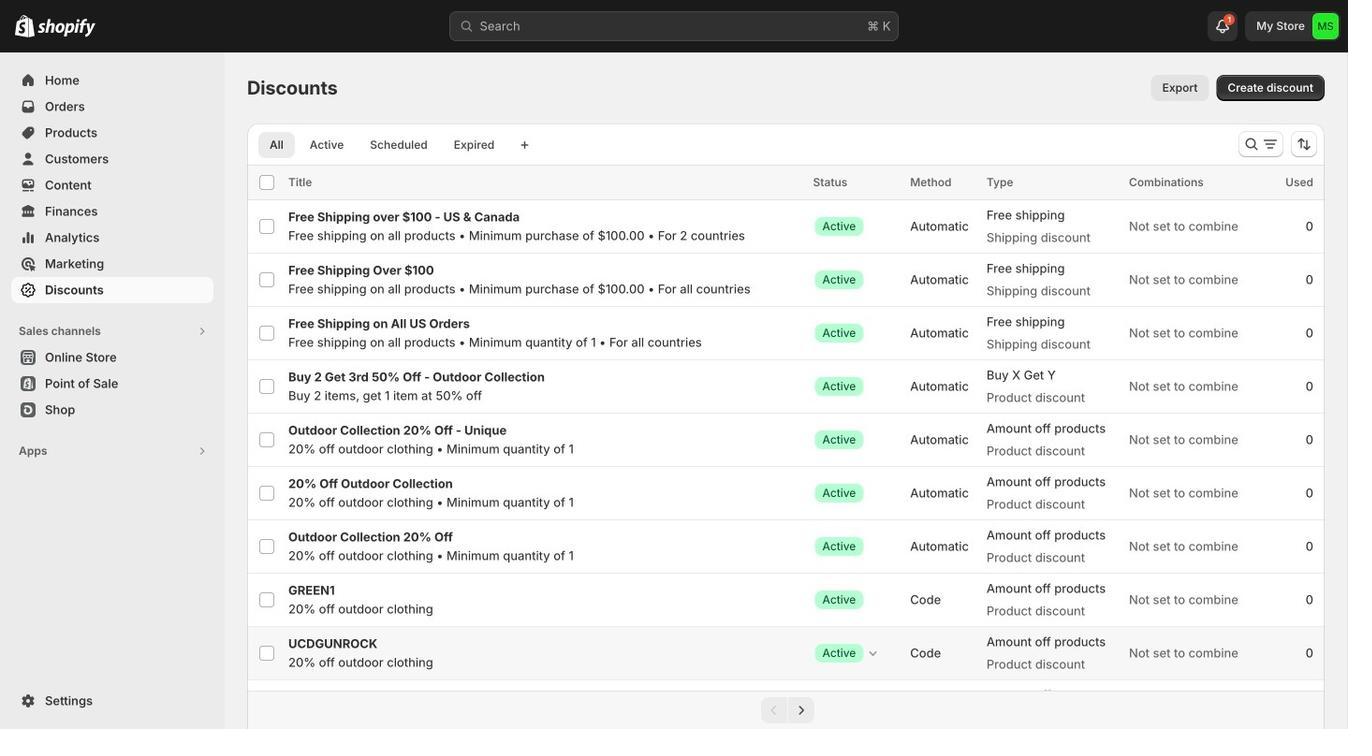 Task type: vqa. For each thing, say whether or not it's contained in the screenshot.
My
no



Task type: locate. For each thing, give the bounding box(es) containing it.
0 horizontal spatial shopify image
[[15, 15, 35, 37]]

tab list
[[255, 131, 510, 158]]

1 horizontal spatial shopify image
[[37, 18, 96, 37]]

my store image
[[1313, 13, 1339, 39]]

pagination element
[[247, 691, 1325, 730]]

shopify image
[[15, 15, 35, 37], [37, 18, 96, 37]]



